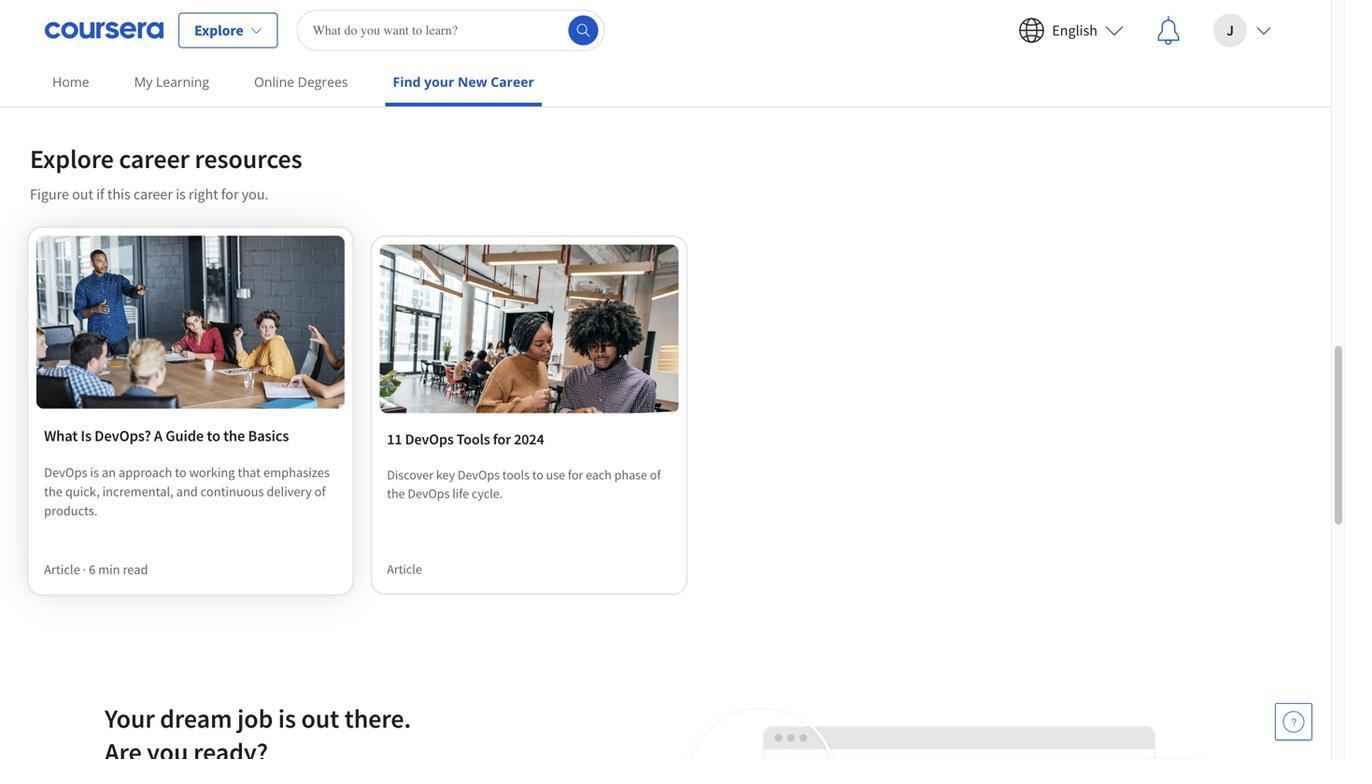 Task type: describe. For each thing, give the bounding box(es) containing it.
online degrees
[[254, 73, 348, 91]]

graphic of the learner profile page image
[[666, 702, 1227, 760]]

an
[[102, 464, 116, 482]]

certificate
[[174, 48, 231, 65]]

explore for explore
[[194, 21, 244, 40]]

beginner · professional certificate · 16 months
[[47, 48, 297, 65]]

if
[[96, 185, 104, 204]]

what
[[44, 427, 78, 446]]

4.7 (2.6k reviews)
[[65, 22, 163, 38]]

1 horizontal spatial the
[[223, 427, 245, 446]]

my
[[134, 73, 153, 91]]

16
[[239, 48, 252, 65]]

explore button
[[178, 13, 278, 48]]

j
[[1227, 21, 1234, 40]]

0 vertical spatial out
[[72, 185, 93, 204]]

there.
[[345, 703, 411, 735]]

dream
[[160, 703, 232, 735]]

What do you want to learn? text field
[[297, 10, 605, 51]]

online
[[254, 73, 294, 91]]

11 devops tools for 2024 link
[[387, 428, 671, 451]]

resources
[[195, 143, 302, 175]]

2 horizontal spatial is
[[278, 703, 296, 735]]

that
[[238, 464, 261, 482]]

0 vertical spatial for
[[221, 185, 239, 204]]

this
[[107, 185, 131, 204]]

the inside 'devops is an approach to working that emphasizes the quick, incremental, and continuous delivery of products.'
[[44, 483, 63, 501]]

emphasizes
[[264, 464, 330, 482]]

1 vertical spatial out
[[301, 703, 339, 735]]

explore career resources
[[30, 143, 302, 175]]

my learning link
[[127, 61, 217, 103]]

and
[[176, 483, 198, 501]]

explore for explore career resources
[[30, 143, 114, 175]]

the inside discover key devops tools to use for each phase of the devops life cycle.
[[387, 485, 405, 502]]

to for what is devops? a guide to the basics
[[175, 464, 187, 482]]

article for article
[[387, 561, 422, 578]]

each
[[586, 467, 612, 483]]

6
[[89, 561, 96, 579]]

figure
[[30, 185, 69, 204]]

job
[[237, 703, 273, 735]]

phase
[[615, 467, 648, 483]]

discover key devops tools to use for each phase of the devops life cycle.
[[387, 467, 661, 502]]

tools
[[503, 467, 530, 483]]

english button
[[1004, 0, 1139, 60]]

read
[[123, 561, 148, 579]]

article · 6 min read
[[44, 561, 148, 579]]

find your new career link
[[385, 61, 542, 107]]

devops?
[[95, 427, 151, 446]]

incremental,
[[102, 483, 174, 501]]

quick,
[[65, 483, 100, 501]]

reviews)
[[117, 22, 163, 38]]

continuous
[[201, 483, 264, 501]]

devops is an approach to working that emphasizes the quick, incremental, and continuous delivery of products.
[[44, 464, 330, 520]]

beginner
[[47, 48, 96, 65]]

delivery
[[267, 483, 312, 501]]

my learning
[[134, 73, 209, 91]]

online degrees link
[[247, 61, 356, 103]]

to for 11 devops tools for 2024
[[532, 467, 544, 483]]



Task type: locate. For each thing, give the bounding box(es) containing it.
1 horizontal spatial ·
[[99, 48, 102, 65]]

1 horizontal spatial explore
[[194, 21, 244, 40]]

· down coursera image
[[99, 48, 102, 65]]

cycle.
[[472, 485, 503, 502]]

of right phase
[[650, 467, 661, 483]]

find your new career
[[393, 73, 534, 91]]

a
[[154, 427, 163, 446]]

1 vertical spatial career
[[134, 185, 173, 204]]

tools
[[457, 430, 490, 449]]

2 horizontal spatial the
[[387, 485, 405, 502]]

11
[[387, 430, 402, 449]]

is
[[81, 427, 92, 446]]

· for article · 6 min read
[[83, 561, 86, 579]]

for right use
[[568, 467, 583, 483]]

0 horizontal spatial article
[[44, 561, 80, 579]]

2 vertical spatial for
[[568, 467, 583, 483]]

use
[[546, 467, 565, 483]]

your
[[424, 73, 454, 91]]

figure out if this career is right for you.
[[30, 185, 269, 204]]

explore up certificate
[[194, 21, 244, 40]]

of
[[650, 467, 661, 483], [315, 483, 326, 501]]

months
[[255, 48, 297, 65]]

11 devops tools for 2024
[[387, 430, 544, 449]]

your dream job is out there.
[[105, 703, 411, 735]]

0 vertical spatial is
[[176, 185, 186, 204]]

j button
[[1199, 0, 1287, 60]]

home link
[[45, 61, 97, 103]]

basics
[[248, 427, 289, 446]]

devops up cycle. at the left bottom of page
[[458, 467, 500, 483]]

what is devops? a guide to the basics
[[44, 427, 289, 446]]

out
[[72, 185, 93, 204], [301, 703, 339, 735]]

min
[[98, 561, 120, 579]]

to
[[207, 427, 220, 446], [175, 464, 187, 482], [532, 467, 544, 483]]

2 horizontal spatial ·
[[233, 48, 237, 65]]

(2.6k
[[87, 22, 114, 38]]

None search field
[[297, 10, 605, 51]]

degrees
[[298, 73, 348, 91]]

guide
[[166, 427, 204, 446]]

devops right 11
[[405, 430, 454, 449]]

· for beginner · professional certificate · 16 months
[[99, 48, 102, 65]]

right
[[189, 185, 218, 204]]

devops down key
[[408, 485, 450, 502]]

the
[[223, 427, 245, 446], [44, 483, 63, 501], [387, 485, 405, 502]]

to right "guide"
[[207, 427, 220, 446]]

1 horizontal spatial for
[[493, 430, 511, 449]]

professional
[[104, 48, 172, 65]]

0 horizontal spatial ·
[[83, 561, 86, 579]]

devops inside 'devops is an approach to working that emphasizes the quick, incremental, and continuous delivery of products.'
[[44, 464, 87, 482]]

life
[[453, 485, 469, 502]]

to left use
[[532, 467, 544, 483]]

1 horizontal spatial is
[[176, 185, 186, 204]]

· left 6
[[83, 561, 86, 579]]

1 horizontal spatial article
[[387, 561, 422, 578]]

key
[[436, 467, 455, 483]]

your
[[105, 703, 155, 735]]

is right job in the bottom left of the page
[[278, 703, 296, 735]]

help center image
[[1283, 711, 1305, 734]]

0 horizontal spatial of
[[315, 483, 326, 501]]

for left 2024
[[493, 430, 511, 449]]

of down emphasizes
[[315, 483, 326, 501]]

you.
[[242, 185, 269, 204]]

is
[[176, 185, 186, 204], [90, 464, 99, 482], [278, 703, 296, 735]]

· left 16
[[233, 48, 237, 65]]

is inside 'devops is an approach to working that emphasizes the quick, incremental, and continuous delivery of products.'
[[90, 464, 99, 482]]

2024
[[514, 430, 544, 449]]

career
[[491, 73, 534, 91]]

for inside discover key devops tools to use for each phase of the devops life cycle.
[[568, 467, 583, 483]]

0 horizontal spatial out
[[72, 185, 93, 204]]

2 horizontal spatial for
[[568, 467, 583, 483]]

0 vertical spatial explore
[[194, 21, 244, 40]]

learning
[[156, 73, 209, 91]]

4.7
[[65, 22, 83, 38]]

explore
[[194, 21, 244, 40], [30, 143, 114, 175]]

0 horizontal spatial the
[[44, 483, 63, 501]]

career up figure out if this career is right for you.
[[119, 143, 190, 175]]

the up products.
[[44, 483, 63, 501]]

out left if at top
[[72, 185, 93, 204]]

for
[[221, 185, 239, 204], [493, 430, 511, 449], [568, 467, 583, 483]]

discover
[[387, 467, 434, 483]]

to inside discover key devops tools to use for each phase of the devops life cycle.
[[532, 467, 544, 483]]

1 article from the left
[[387, 561, 422, 578]]

of inside 'devops is an approach to working that emphasizes the quick, incremental, and continuous delivery of products.'
[[315, 483, 326, 501]]

article
[[387, 561, 422, 578], [44, 561, 80, 579]]

for inside 11 devops tools for 2024 link
[[493, 430, 511, 449]]

products.
[[44, 503, 98, 520]]

0 vertical spatial career
[[119, 143, 190, 175]]

english
[[1053, 21, 1098, 40]]

for left you. at the top of the page
[[221, 185, 239, 204]]

career
[[119, 143, 190, 175], [134, 185, 173, 204]]

what is devops? a guide to the basics link
[[44, 425, 337, 448]]

working
[[189, 464, 235, 482]]

article for article · 6 min read
[[44, 561, 80, 579]]

1 vertical spatial for
[[493, 430, 511, 449]]

devops up 'quick,'
[[44, 464, 87, 482]]

1 vertical spatial is
[[90, 464, 99, 482]]

0 horizontal spatial is
[[90, 464, 99, 482]]

1 horizontal spatial to
[[207, 427, 220, 446]]

1 horizontal spatial of
[[650, 467, 661, 483]]

explore up "figure"
[[30, 143, 114, 175]]

of inside discover key devops tools to use for each phase of the devops life cycle.
[[650, 467, 661, 483]]

out left there.
[[301, 703, 339, 735]]

1 vertical spatial explore
[[30, 143, 114, 175]]

approach
[[119, 464, 172, 482]]

is left right
[[176, 185, 186, 204]]

coursera image
[[45, 15, 164, 45]]

·
[[99, 48, 102, 65], [233, 48, 237, 65], [83, 561, 86, 579]]

2 horizontal spatial to
[[532, 467, 544, 483]]

2 article from the left
[[44, 561, 80, 579]]

2 vertical spatial is
[[278, 703, 296, 735]]

the left basics
[[223, 427, 245, 446]]

explore inside dropdown button
[[194, 21, 244, 40]]

career right this
[[134, 185, 173, 204]]

find
[[393, 73, 421, 91]]

1 horizontal spatial out
[[301, 703, 339, 735]]

to up and
[[175, 464, 187, 482]]

devops
[[405, 430, 454, 449], [44, 464, 87, 482], [458, 467, 500, 483], [408, 485, 450, 502]]

home
[[52, 73, 89, 91]]

0 horizontal spatial for
[[221, 185, 239, 204]]

the down discover
[[387, 485, 405, 502]]

to inside 'devops is an approach to working that emphasizes the quick, incremental, and continuous delivery of products.'
[[175, 464, 187, 482]]

0 horizontal spatial explore
[[30, 143, 114, 175]]

is left an
[[90, 464, 99, 482]]

0 horizontal spatial to
[[175, 464, 187, 482]]

new
[[458, 73, 487, 91]]



Task type: vqa. For each thing, say whether or not it's contained in the screenshot.
first allow from left
no



